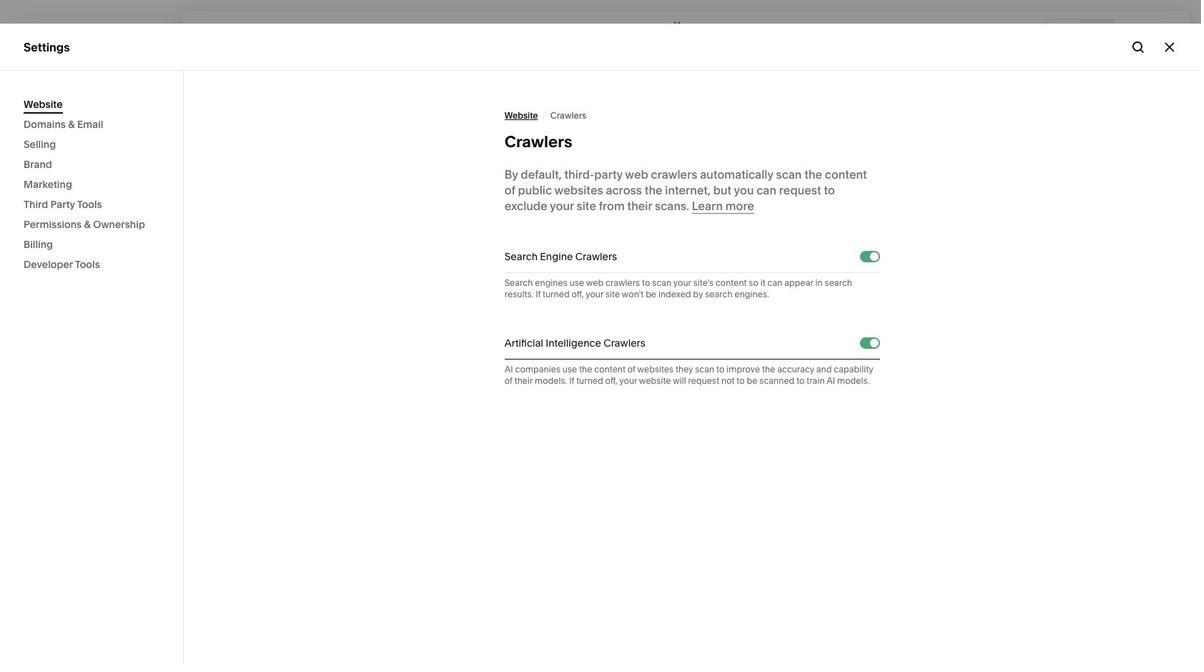 Task type: describe. For each thing, give the bounding box(es) containing it.
site preview image
[[1162, 23, 1178, 39]]

style image
[[1128, 23, 1144, 39]]

1 horizontal spatial search image
[[1131, 39, 1147, 55]]

0 horizontal spatial search image
[[143, 24, 159, 39]]



Task type: vqa. For each thing, say whether or not it's contained in the screenshot.
1st chevron small right image from the bottom
no



Task type: locate. For each thing, give the bounding box(es) containing it.
cross large image
[[1163, 39, 1178, 55]]

tab list
[[1048, 20, 1114, 43]]

logo squarespace image
[[24, 24, 39, 39]]

mobile image
[[1090, 23, 1105, 39]]

search image
[[143, 24, 159, 39], [1131, 39, 1147, 55]]

desktop image
[[1057, 23, 1072, 39]]



